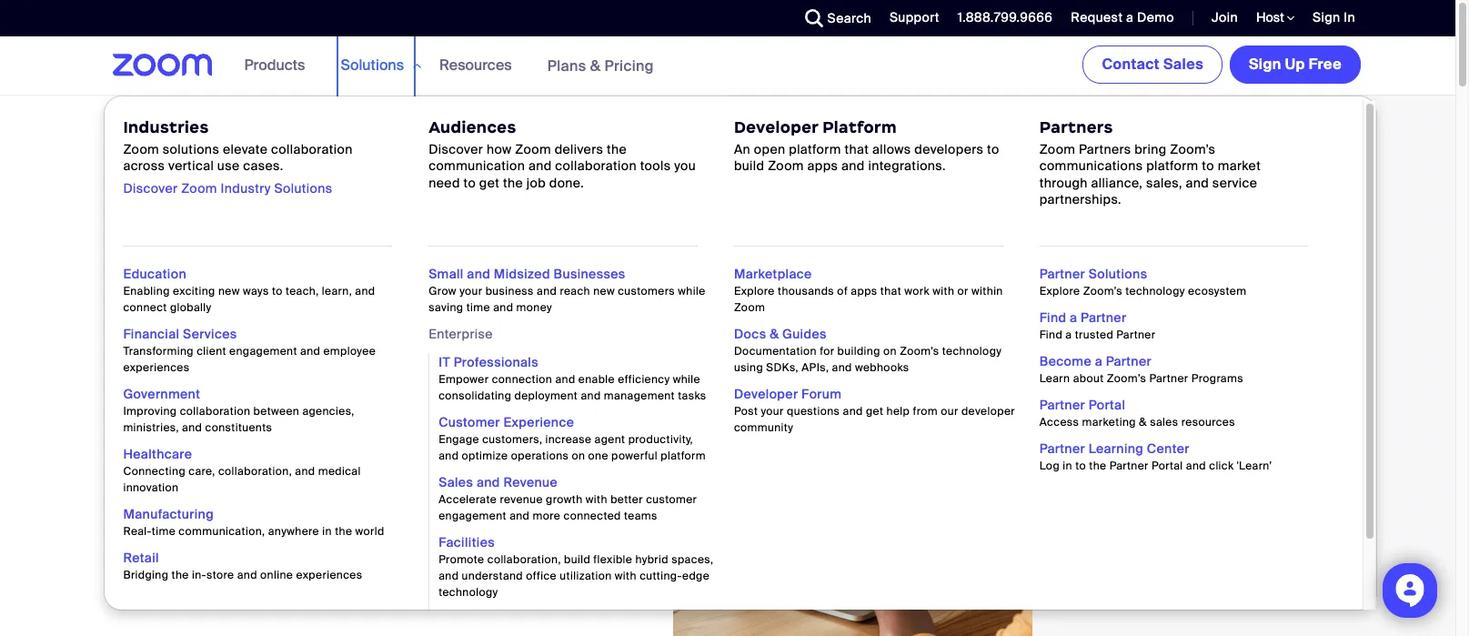 Task type: describe. For each thing, give the bounding box(es) containing it.
market
[[1218, 158, 1261, 174]]

customer
[[646, 492, 697, 507]]

developer for forum
[[734, 386, 799, 402]]

office
[[526, 569, 557, 583]]

while inside small and midsized businesses grow your business and reach new customers while saving time and money
[[678, 284, 706, 298]]

apps inside developer platform an open platform that allows developers to build zoom apps and integrations.
[[808, 158, 838, 174]]

support
[[890, 9, 940, 25]]

with inside sales and revenue accelerate revenue growth with better customer engagement and more connected teams
[[586, 492, 608, 507]]

and inside facilities promote collaboration, build flexible hybrid spaces, and understand office utilization with cutting-edge technology
[[439, 569, 459, 583]]

marketplace explore thousands of apps that work with or within zoom
[[734, 266, 1004, 315]]

build inside developer platform an open platform that allows developers to build zoom apps and integrations.
[[734, 158, 765, 174]]

zoom logo image
[[113, 54, 213, 76]]

2 vertical spatial discover
[[310, 573, 373, 592]]

developers
[[915, 141, 984, 158]]

learn,
[[322, 284, 352, 298]]

solutions inside dropdown button
[[341, 56, 404, 75]]

deployment
[[515, 389, 578, 403]]

alliance,
[[1092, 174, 1143, 191]]

plans & pricing inside product information navigation
[[548, 56, 654, 75]]

your right fit
[[237, 118, 264, 135]]

sign in
[[1313, 9, 1356, 25]]

tools inside ai tools to fit your needs link
[[172, 118, 203, 135]]

right image
[[415, 120, 433, 135]]

documentation
[[734, 344, 817, 359]]

engagement inside the financial services transforming client engagement and employee experiences
[[229, 344, 297, 359]]

communications
[[1040, 158, 1143, 174]]

find a partner find a trusted partner
[[1040, 309, 1156, 342]]

products
[[244, 56, 305, 75]]

edge
[[683, 569, 710, 583]]

accelerate
[[439, 492, 497, 507]]

a for find
[[1070, 309, 1078, 326]]

partner up log
[[1040, 440, 1086, 457]]

professionals
[[454, 354, 539, 370]]

ai down world
[[376, 573, 391, 592]]

with inside facilities promote collaboration, build flexible hybrid spaces, and understand office utilization with cutting-edge technology
[[615, 569, 637, 583]]

solutions button
[[341, 36, 421, 95]]

pricing inside product information navigation
[[605, 56, 654, 75]]

collaboration inside "industries zoom solutions elevate collaboration across vertical use cases. discover zoom industry solutions"
[[271, 141, 353, 158]]

and inside 'government improving collaboration between agencies, ministries, and constituents'
[[182, 420, 202, 435]]

in inside manufacturing real-time communication, anywhere in the world
[[322, 524, 332, 539]]

ai inside ai that makes you more
[[127, 197, 191, 277]]

& down communication,
[[198, 573, 208, 592]]

community
[[734, 420, 794, 435]]

employee
[[323, 344, 376, 359]]

trusted for a
[[1075, 328, 1114, 342]]

digital
[[440, 450, 493, 474]]

and up deployment
[[556, 372, 576, 387]]

communication,
[[179, 524, 265, 539]]

and inside the financial services transforming client engagement and employee experiences
[[300, 344, 321, 359]]

up
[[1286, 55, 1306, 74]]

discover inside audiences discover how zoom delivers the communication and collaboration tools you need to get the job done.
[[429, 141, 483, 158]]

within
[[972, 284, 1004, 298]]

that inside zoom ai companion is your trusted digital assistant that empowers you.
[[582, 450, 616, 474]]

zoom's inside partner solutions explore zoom's technology ecosystem
[[1084, 284, 1123, 298]]

and down 'enable'
[[581, 389, 601, 403]]

tasks
[[678, 389, 707, 403]]

partner up "become a partner learn about zoom's partner programs"
[[1117, 328, 1156, 342]]

1 find from the top
[[1040, 309, 1067, 326]]

growth
[[546, 492, 583, 507]]

become a partner link
[[1040, 353, 1152, 369]]

consolidating
[[439, 389, 512, 403]]

host
[[1257, 9, 1288, 25]]

collaboration, inside facilities promote collaboration, build flexible hybrid spaces, and understand office utilization with cutting-edge technology
[[488, 552, 561, 567]]

platform inside developer platform an open platform that allows developers to build zoom apps and integrations.
[[789, 141, 842, 158]]

product information navigation
[[104, 36, 1378, 636]]

meetings navigation
[[1080, 36, 1365, 87]]

apps inside marketplace explore thousands of apps that work with or within zoom
[[851, 284, 878, 298]]

sign for sign in
[[1313, 9, 1341, 25]]

education
[[123, 266, 187, 282]]

join link left host
[[1199, 0, 1243, 36]]

partner up become a partner link
[[1081, 309, 1127, 326]]

enterprise
[[429, 326, 493, 342]]

and inside customer experience engage customers, increase agent productivity, and optimize operations on one powerful platform
[[439, 449, 459, 463]]

anywhere
[[268, 524, 319, 539]]

and down revenue
[[510, 509, 530, 523]]

sign for sign up free
[[1250, 55, 1282, 74]]

request
[[1071, 9, 1123, 25]]

financial services transforming client engagement and employee experiences
[[123, 326, 376, 375]]

a down find a partner link at right
[[1066, 328, 1072, 342]]

ecosystem
[[1189, 284, 1247, 298]]

zoom up across
[[123, 141, 159, 158]]

government improving collaboration between agencies, ministries, and constituents
[[123, 386, 355, 435]]

partner inside partner solutions explore zoom's technology ecosystem
[[1040, 266, 1086, 282]]

on inside docs & guides documentation for building on zoom's technology using sdks, apis, and webhooks
[[884, 344, 897, 359]]

that inside marketplace explore thousands of apps that work with or within zoom
[[881, 284, 902, 298]]

spaces,
[[672, 552, 714, 567]]

the inside retail bridging the in-store and online experiences
[[172, 568, 189, 582]]

cases.
[[243, 158, 284, 174]]

on inside customer experience engage customers, increase agent productivity, and optimize operations on one powerful platform
[[572, 449, 585, 463]]

technology inside docs & guides documentation for building on zoom's technology using sdks, apis, and webhooks
[[943, 344, 1002, 359]]

and inside developer platform an open platform that allows developers to build zoom apps and integrations.
[[842, 158, 865, 174]]

resources button
[[440, 36, 520, 95]]

time inside manufacturing real-time communication, anywhere in the world
[[152, 524, 176, 539]]

search
[[828, 10, 872, 26]]

explore inside marketplace explore thousands of apps that work with or within zoom
[[734, 284, 775, 298]]

bring
[[1135, 141, 1167, 158]]

exciting
[[173, 284, 215, 298]]

and inside developer forum post your questions and get help from our developer community
[[843, 404, 863, 419]]

guides
[[783, 326, 827, 342]]

join
[[1212, 9, 1239, 25]]

help
[[887, 404, 910, 419]]

1 vertical spatial partners
[[1079, 141, 1132, 158]]

contact
[[1102, 55, 1160, 74]]

host button
[[1257, 9, 1295, 26]]

facilities link
[[439, 534, 495, 551]]

vertical
[[168, 158, 214, 174]]

hybrid
[[636, 552, 669, 567]]

customer experience link
[[439, 414, 575, 430]]

cutting-
[[640, 569, 683, 583]]

learning
[[1089, 440, 1144, 457]]

collaborative
[[127, 337, 548, 416]]

improving
[[123, 404, 177, 419]]

docs
[[734, 326, 767, 342]]

from
[[913, 404, 938, 419]]

1 vertical spatial pricing
[[212, 573, 261, 592]]

while inside it professionals empower connection and enable efficiency while consolidating deployment and management tasks
[[673, 372, 701, 387]]

your inside small and midsized businesses grow your business and reach new customers while saving time and money
[[460, 284, 483, 298]]

with inside marketplace explore thousands of apps that work with or within zoom
[[933, 284, 955, 298]]

innovation
[[123, 481, 179, 495]]

sales inside sales and revenue accelerate revenue growth with better customer engagement and more connected teams
[[439, 474, 473, 491]]

join link up meetings navigation
[[1212, 9, 1239, 25]]

get inside developer forum post your questions and get help from our developer community
[[866, 404, 884, 419]]

the inside manufacturing real-time communication, anywhere in the world
[[335, 524, 352, 539]]

or
[[958, 284, 969, 298]]

ai inside zoom ai companion is your trusted digital assistant that empowers you.
[[183, 450, 201, 474]]

with inside included at no additional cost with your paid zoom user account.
[[533, 475, 570, 499]]

education link
[[123, 266, 187, 282]]

get inside audiences discover how zoom delivers the communication and collaboration tools you need to get the job done.
[[479, 174, 500, 191]]

your inside zoom ai companion is your trusted digital assistant that empowers you.
[[331, 450, 368, 474]]

sales,
[[1147, 174, 1183, 191]]

engage
[[439, 432, 480, 447]]

0 vertical spatial partners
[[1040, 117, 1114, 137]]

technology inside partner solutions explore zoom's technology ecosystem
[[1126, 284, 1186, 298]]

retail bridging the in-store and online experiences
[[123, 550, 363, 582]]

developer platform an open platform that allows developers to build zoom apps and integrations.
[[734, 117, 1000, 174]]

transforming
[[123, 344, 194, 359]]

forum
[[802, 386, 842, 402]]

use
[[217, 158, 240, 174]]

at
[[346, 475, 364, 499]]

the right delivers
[[607, 141, 627, 158]]

marketplace link
[[734, 266, 812, 282]]

1.888.799.9666
[[958, 9, 1053, 25]]

businesses
[[554, 266, 626, 282]]

collaboration, inside healthcare connecting care, collaboration, and medical innovation
[[218, 464, 292, 479]]

zoom inside audiences discover how zoom delivers the communication and collaboration tools you need to get the job done.
[[515, 141, 551, 158]]

and inside 'education enabling exciting new ways to teach, learn, and connect globally'
[[355, 284, 375, 298]]

new inside 'education enabling exciting new ways to teach, learn, and connect globally'
[[218, 284, 240, 298]]

teach,
[[286, 284, 319, 298]]

done.
[[549, 174, 584, 191]]

a for request
[[1127, 9, 1134, 25]]

zoom's inside "become a partner learn about zoom's partner programs"
[[1107, 371, 1147, 386]]

it professionals empower connection and enable efficiency while consolidating deployment and management tasks
[[439, 354, 707, 403]]

developer
[[962, 404, 1016, 419]]

empowers
[[127, 475, 219, 499]]

zoom interface icon image
[[742, 202, 1101, 372]]

partner down the find a partner find a trusted partner
[[1106, 353, 1152, 369]]

& inside docs & guides documentation for building on zoom's technology using sdks, apis, and webhooks
[[770, 326, 779, 342]]

understand
[[462, 569, 523, 583]]

solutions inside "industries zoom solutions elevate collaboration across vertical use cases. discover zoom industry solutions"
[[274, 180, 333, 196]]

developer for platform
[[734, 117, 819, 137]]

it
[[439, 354, 450, 370]]

1 vertical spatial plans
[[155, 573, 194, 592]]

about
[[1074, 371, 1104, 386]]

enable
[[579, 372, 615, 387]]

post
[[734, 404, 758, 419]]



Task type: locate. For each thing, give the bounding box(es) containing it.
you inside audiences discover how zoom delivers the communication and collaboration tools you need to get the job done.
[[675, 158, 696, 174]]

platform up sales,
[[1147, 158, 1199, 174]]

collaboration up constituents
[[180, 404, 250, 419]]

job
[[527, 174, 546, 191]]

to left fit
[[206, 118, 218, 135]]

1 horizontal spatial plans & pricing
[[548, 56, 654, 75]]

technology down understand
[[439, 585, 498, 600]]

free
[[1309, 55, 1342, 74]]

0 horizontal spatial plans
[[155, 573, 194, 592]]

plans & pricing up delivers
[[548, 56, 654, 75]]

assistant
[[498, 450, 577, 474]]

0 vertical spatial engagement
[[229, 344, 297, 359]]

experiences inside retail bridging the in-store and online experiences
[[296, 568, 363, 582]]

1 horizontal spatial new
[[594, 284, 615, 298]]

1 horizontal spatial plans
[[548, 56, 587, 75]]

with
[[933, 284, 955, 298], [533, 475, 570, 499], [586, 492, 608, 507], [615, 569, 637, 583]]

build down the an
[[734, 158, 765, 174]]

to
[[206, 118, 218, 135], [987, 141, 1000, 158], [1203, 158, 1215, 174], [464, 174, 476, 191], [272, 284, 283, 298], [1076, 459, 1087, 473]]

0 horizontal spatial new
[[218, 284, 240, 298]]

build up utilization
[[564, 552, 591, 567]]

0 horizontal spatial sales
[[439, 474, 473, 491]]

trusted for your
[[373, 450, 435, 474]]

plans & pricing link
[[548, 56, 654, 75], [548, 56, 654, 75], [127, 562, 289, 604]]

0 horizontal spatial trusted
[[373, 450, 435, 474]]

management
[[604, 389, 675, 403]]

platform inside customer experience engage customers, increase agent productivity, and optimize operations on one powerful platform
[[661, 449, 706, 463]]

zoom's inside docs & guides documentation for building on zoom's technology using sdks, apis, and webhooks
[[900, 344, 940, 359]]

zoom's down partner solutions link
[[1084, 284, 1123, 298]]

1 horizontal spatial time
[[467, 300, 490, 315]]

apis,
[[802, 360, 829, 375]]

1 vertical spatial tools
[[640, 158, 671, 174]]

0 horizontal spatial discover
[[123, 180, 178, 196]]

partner down learning
[[1110, 459, 1149, 473]]

0 vertical spatial portal
[[1089, 397, 1126, 413]]

1 vertical spatial sales
[[439, 474, 473, 491]]

1 vertical spatial get
[[866, 404, 884, 419]]

'learn'
[[1237, 459, 1273, 473]]

in inside partner learning center log in to the partner portal and click 'learn'
[[1063, 459, 1073, 473]]

retail
[[123, 550, 159, 566]]

your right grow
[[460, 284, 483, 298]]

to right ways
[[272, 284, 283, 298]]

banner containing industries
[[91, 36, 1378, 636]]

it professionals link
[[439, 354, 539, 370]]

0 horizontal spatial sign
[[1250, 55, 1282, 74]]

collaboration inside 'government improving collaboration between agencies, ministries, and constituents'
[[180, 404, 250, 419]]

apps down the platform
[[808, 158, 838, 174]]

zoom inside included at no additional cost with your paid zoom user account.
[[171, 501, 222, 525]]

partner inside partner portal access marketing & sales resources
[[1040, 397, 1086, 413]]

and down business at top left
[[493, 300, 514, 315]]

1 horizontal spatial engagement
[[439, 509, 507, 523]]

sign inside sign up free button
[[1250, 55, 1282, 74]]

technology inside facilities promote collaboration, build flexible hybrid spaces, and understand office utilization with cutting-edge technology
[[439, 585, 498, 600]]

0 horizontal spatial pricing
[[212, 573, 261, 592]]

solutions inside partner solutions explore zoom's technology ecosystem
[[1089, 266, 1148, 282]]

sales up the accelerate
[[439, 474, 473, 491]]

and up money
[[537, 284, 557, 298]]

zoom down empowers
[[171, 501, 222, 525]]

more inside sales and revenue accelerate revenue growth with better customer engagement and more connected teams
[[533, 509, 561, 523]]

0 vertical spatial sign
[[1313, 9, 1341, 25]]

between
[[253, 404, 300, 419]]

no
[[368, 475, 391, 499]]

0 vertical spatial developer
[[734, 117, 819, 137]]

your up the at
[[331, 450, 368, 474]]

ministries,
[[123, 420, 179, 435]]

marketplace
[[734, 266, 812, 282]]

to inside audiences discover how zoom delivers the communication and collaboration tools you need to get the job done.
[[464, 174, 476, 191]]

your inside developer forum post your questions and get help from our developer community
[[761, 404, 784, 419]]

0 vertical spatial companion
[[206, 450, 307, 474]]

0 vertical spatial find
[[1040, 309, 1067, 326]]

request a demo link
[[1058, 0, 1179, 36], [1071, 9, 1175, 25]]

in right log
[[1063, 459, 1073, 473]]

connecting
[[123, 464, 186, 479]]

access
[[1040, 415, 1080, 430]]

and inside healthcare connecting care, collaboration, and medical innovation
[[295, 464, 315, 479]]

2 find from the top
[[1040, 328, 1063, 342]]

1 horizontal spatial technology
[[943, 344, 1002, 359]]

0 horizontal spatial more
[[265, 267, 433, 347]]

0 vertical spatial more
[[265, 267, 433, 347]]

2 developer from the top
[[734, 386, 799, 402]]

the down partner learning center link
[[1090, 459, 1107, 473]]

become
[[1040, 353, 1092, 369]]

and inside docs & guides documentation for building on zoom's technology using sdks, apis, and webhooks
[[832, 360, 852, 375]]

discover zoom industry solutions link
[[123, 180, 333, 196]]

partnerships.
[[1040, 191, 1122, 207]]

1 vertical spatial solutions
[[274, 180, 333, 196]]

and down optimize
[[477, 474, 500, 491]]

collaboration down delivers
[[555, 158, 637, 174]]

experiences for services
[[123, 360, 190, 375]]

partner up find a partner link at right
[[1040, 266, 1086, 282]]

1 horizontal spatial solutions
[[341, 56, 404, 75]]

discover down world
[[310, 573, 373, 592]]

banner
[[91, 36, 1378, 636]]

solutions
[[341, 56, 404, 75], [274, 180, 333, 196], [1089, 266, 1148, 282]]

industry
[[221, 180, 271, 196]]

to inside partners zoom partners bring zoom's communications platform to market through alliance, sales, and service partnerships.
[[1203, 158, 1215, 174]]

docs & guides link
[[734, 326, 827, 342]]

1 horizontal spatial on
[[884, 344, 897, 359]]

your up community
[[761, 404, 784, 419]]

0 vertical spatial build
[[734, 158, 765, 174]]

2 new from the left
[[594, 284, 615, 298]]

partner up access
[[1040, 397, 1086, 413]]

0 vertical spatial sales
[[1164, 55, 1204, 74]]

that down industry
[[206, 197, 345, 277]]

get left help
[[866, 404, 884, 419]]

more inside ai that makes you more
[[265, 267, 433, 347]]

efficiency
[[618, 372, 670, 387]]

experiences for bridging
[[296, 568, 363, 582]]

1 vertical spatial find
[[1040, 328, 1063, 342]]

1 vertical spatial developer
[[734, 386, 799, 402]]

enterprise element
[[429, 353, 716, 636]]

with left or
[[933, 284, 955, 298]]

1 vertical spatial plans & pricing
[[155, 573, 261, 592]]

to left market
[[1203, 158, 1215, 174]]

in
[[1344, 9, 1356, 25]]

0 horizontal spatial apps
[[808, 158, 838, 174]]

partner up "sales"
[[1150, 371, 1189, 386]]

collaboration inside audiences discover how zoom delivers the communication and collaboration tools you need to get the job done.
[[555, 158, 637, 174]]

zoom's inside partners zoom partners bring zoom's communications platform to market through alliance, sales, and service partnerships.
[[1171, 141, 1216, 158]]

1 vertical spatial engagement
[[439, 509, 507, 523]]

1 vertical spatial apps
[[851, 284, 878, 298]]

0 vertical spatial pricing
[[605, 56, 654, 75]]

experiences right online
[[296, 568, 363, 582]]

platform down productivity,
[[661, 449, 706, 463]]

1 horizontal spatial sales
[[1164, 55, 1204, 74]]

your up connected
[[575, 475, 614, 499]]

ai that makes you more
[[127, 197, 573, 347]]

1 developer from the top
[[734, 117, 819, 137]]

discover up communication
[[429, 141, 483, 158]]

1 vertical spatial portal
[[1152, 459, 1184, 473]]

search button
[[791, 0, 876, 36]]

0 vertical spatial solutions
[[341, 56, 404, 75]]

1 horizontal spatial experiences
[[296, 568, 363, 582]]

you inside ai that makes you more
[[127, 267, 250, 347]]

with down "flexible"
[[615, 569, 637, 583]]

that inside developer platform an open platform that allows developers to build zoom apps and integrations.
[[845, 141, 869, 158]]

partner
[[1040, 266, 1086, 282], [1081, 309, 1127, 326], [1117, 328, 1156, 342], [1106, 353, 1152, 369], [1150, 371, 1189, 386], [1040, 397, 1086, 413], [1040, 440, 1086, 457], [1110, 459, 1149, 473]]

0 horizontal spatial on
[[572, 449, 585, 463]]

0 horizontal spatial portal
[[1089, 397, 1126, 413]]

open
[[754, 141, 786, 158]]

1 vertical spatial you
[[127, 267, 250, 347]]

0 horizontal spatial time
[[152, 524, 176, 539]]

and inside partner learning center log in to the partner portal and click 'learn'
[[1187, 459, 1207, 473]]

0 horizontal spatial in
[[322, 524, 332, 539]]

portal down 'center'
[[1152, 459, 1184, 473]]

2 horizontal spatial discover
[[429, 141, 483, 158]]

your
[[237, 118, 264, 135], [460, 284, 483, 298], [761, 404, 784, 419], [331, 450, 368, 474], [575, 475, 614, 499]]

1 horizontal spatial collaboration,
[[488, 552, 561, 567]]

sales and revenue accelerate revenue growth with better customer engagement and more connected teams
[[439, 474, 697, 523]]

trusted inside zoom ai companion is your trusted digital assistant that empowers you.
[[373, 450, 435, 474]]

the left in-
[[172, 568, 189, 582]]

0 horizontal spatial tools
[[172, 118, 203, 135]]

partner learning center link
[[1040, 440, 1190, 457]]

products button
[[244, 36, 313, 95]]

enabling
[[123, 284, 170, 298]]

0 horizontal spatial companion
[[206, 450, 307, 474]]

2 explore from the left
[[1040, 284, 1081, 298]]

plans up delivers
[[548, 56, 587, 75]]

and inside partners zoom partners bring zoom's communications platform to market through alliance, sales, and service partnerships.
[[1186, 174, 1210, 191]]

time up enterprise
[[467, 300, 490, 315]]

learn
[[1040, 371, 1071, 386]]

time
[[467, 300, 490, 315], [152, 524, 176, 539]]

0 horizontal spatial build
[[564, 552, 591, 567]]

zoom inside partners zoom partners bring zoom's communications platform to market through alliance, sales, and service partnerships.
[[1040, 141, 1076, 158]]

your inside included at no additional cost with your paid zoom user account.
[[575, 475, 614, 499]]

1 vertical spatial companion
[[395, 573, 477, 592]]

customer experience engage customers, increase agent productivity, and optimize operations on one powerful platform
[[439, 414, 706, 463]]

0 vertical spatial collaboration,
[[218, 464, 292, 479]]

0 vertical spatial experiences
[[123, 360, 190, 375]]

1 horizontal spatial platform
[[789, 141, 842, 158]]

zoom inside zoom ai companion is your trusted digital assistant that empowers you.
[[127, 450, 178, 474]]

0 horizontal spatial plans & pricing
[[155, 573, 261, 592]]

sales
[[1164, 55, 1204, 74], [439, 474, 473, 491]]

teams
[[624, 509, 658, 523]]

online
[[260, 568, 293, 582]]

engagement inside sales and revenue accelerate revenue growth with better customer engagement and more connected teams
[[439, 509, 507, 523]]

zoom inside marketplace explore thousands of apps that work with or within zoom
[[734, 300, 766, 315]]

zoom's up webhooks
[[900, 344, 940, 359]]

delivers
[[555, 141, 604, 158]]

1 horizontal spatial apps
[[851, 284, 878, 298]]

0 vertical spatial discover
[[429, 141, 483, 158]]

0 vertical spatial you
[[675, 158, 696, 174]]

marketing
[[1083, 415, 1137, 430]]

partner solutions explore zoom's technology ecosystem
[[1040, 266, 1247, 298]]

1 vertical spatial while
[[673, 372, 701, 387]]

tools inside audiences discover how zoom delivers the communication and collaboration tools you need to get the job done.
[[640, 158, 671, 174]]

1 horizontal spatial you
[[675, 158, 696, 174]]

work
[[905, 284, 930, 298]]

1 horizontal spatial discover
[[310, 573, 373, 592]]

through
[[1040, 174, 1088, 191]]

platform right the open at the top of the page
[[789, 141, 842, 158]]

platform inside partners zoom partners bring zoom's communications platform to market through alliance, sales, and service partnerships.
[[1147, 158, 1199, 174]]

engagement right client
[[229, 344, 297, 359]]

2 horizontal spatial collaboration
[[555, 158, 637, 174]]

0 vertical spatial plans & pricing
[[548, 56, 654, 75]]

companion for discover
[[395, 573, 477, 592]]

and left medical
[[295, 464, 315, 479]]

& inside partner portal access marketing & sales resources
[[1139, 415, 1148, 430]]

in
[[1063, 459, 1073, 473], [322, 524, 332, 539]]

how
[[487, 141, 512, 158]]

sign left the up on the top right
[[1250, 55, 1282, 74]]

platform
[[823, 117, 897, 137]]

that left work
[[881, 284, 902, 298]]

1 vertical spatial trusted
[[373, 450, 435, 474]]

build inside facilities promote collaboration, build flexible hybrid spaces, and understand office utilization with cutting-edge technology
[[564, 552, 591, 567]]

sales inside meetings navigation
[[1164, 55, 1204, 74]]

manufacturing
[[123, 506, 214, 522]]

experience
[[504, 414, 575, 430]]

that inside ai that makes you more
[[206, 197, 345, 277]]

the inside partner learning center log in to the partner portal and click 'learn'
[[1090, 459, 1107, 473]]

zoom up job
[[515, 141, 551, 158]]

services
[[183, 326, 237, 342]]

a
[[1127, 9, 1134, 25], [1070, 309, 1078, 326], [1066, 328, 1072, 342], [1095, 353, 1103, 369]]

companion up you.
[[206, 450, 307, 474]]

ai up solutions
[[156, 118, 168, 135]]

and down promote
[[439, 569, 459, 583]]

trusted
[[1075, 328, 1114, 342], [373, 450, 435, 474]]

and left click
[[1187, 459, 1207, 473]]

portal up marketing
[[1089, 397, 1126, 413]]

0 vertical spatial while
[[678, 284, 706, 298]]

to inside 'education enabling exciting new ways to teach, learn, and connect globally'
[[272, 284, 283, 298]]

and right ministries,
[[182, 420, 202, 435]]

a left demo
[[1127, 9, 1134, 25]]

& up documentation
[[770, 326, 779, 342]]

plans inside product information navigation
[[548, 56, 587, 75]]

1 vertical spatial experiences
[[296, 568, 363, 582]]

new left ways
[[218, 284, 240, 298]]

1 explore from the left
[[734, 284, 775, 298]]

plans down retail link at the bottom
[[155, 573, 194, 592]]

docs & guides documentation for building on zoom's technology using sdks, apis, and webhooks
[[734, 326, 1002, 375]]

reach
[[560, 284, 591, 298]]

1 vertical spatial more
[[533, 509, 561, 523]]

companion down promote
[[395, 573, 477, 592]]

zoom
[[123, 141, 159, 158], [515, 141, 551, 158], [1040, 141, 1076, 158], [768, 158, 804, 174], [181, 180, 217, 196], [734, 300, 766, 315], [127, 450, 178, 474], [171, 501, 222, 525]]

discover down across
[[123, 180, 178, 196]]

while up tasks
[[673, 372, 701, 387]]

zoom down vertical
[[181, 180, 217, 196]]

explore inside partner solutions explore zoom's technology ecosystem
[[1040, 284, 1081, 298]]

collaboration, up office
[[488, 552, 561, 567]]

that down agent
[[582, 450, 616, 474]]

0 vertical spatial get
[[479, 174, 500, 191]]

to down communication
[[464, 174, 476, 191]]

to inside developer platform an open platform that allows developers to build zoom apps and integrations.
[[987, 141, 1000, 158]]

and up job
[[529, 158, 552, 174]]

collaboration
[[271, 141, 353, 158], [555, 158, 637, 174], [180, 404, 250, 419]]

facilities promote collaboration, build flexible hybrid spaces, and understand office utilization with cutting-edge technology
[[439, 534, 714, 600]]

trusted down find a partner link at right
[[1075, 328, 1114, 342]]

0 horizontal spatial engagement
[[229, 344, 297, 359]]

integrations.
[[869, 158, 946, 174]]

1 horizontal spatial build
[[734, 158, 765, 174]]

2 horizontal spatial solutions
[[1089, 266, 1148, 282]]

healthcare connecting care, collaboration, and medical innovation
[[123, 446, 361, 495]]

on up webhooks
[[884, 344, 897, 359]]

an
[[734, 141, 751, 158]]

bridging
[[123, 568, 169, 582]]

a for become
[[1095, 353, 1103, 369]]

account.
[[271, 501, 349, 525]]

1 horizontal spatial get
[[866, 404, 884, 419]]

store
[[207, 568, 234, 582]]

2 horizontal spatial platform
[[1147, 158, 1199, 174]]

1 horizontal spatial companion
[[395, 573, 477, 592]]

developer
[[734, 117, 819, 137], [734, 386, 799, 402]]

0 vertical spatial tools
[[172, 118, 203, 135]]

1 vertical spatial collaboration,
[[488, 552, 561, 567]]

developer up post
[[734, 386, 799, 402]]

1 vertical spatial technology
[[943, 344, 1002, 359]]

and down the platform
[[842, 158, 865, 174]]

and left employee on the bottom of page
[[300, 344, 321, 359]]

on
[[884, 344, 897, 359], [572, 449, 585, 463]]

experiences down "transforming"
[[123, 360, 190, 375]]

the left job
[[503, 174, 523, 191]]

ai up "enabling"
[[127, 197, 191, 277]]

1 horizontal spatial more
[[533, 509, 561, 523]]

contact sales
[[1102, 55, 1204, 74]]

need
[[429, 174, 460, 191]]

1 horizontal spatial explore
[[1040, 284, 1081, 298]]

and inside retail bridging the in-store and online experiences
[[237, 568, 257, 582]]

center
[[1147, 440, 1190, 457]]

on down increase
[[572, 449, 585, 463]]

to inside partner learning center log in to the partner portal and click 'learn'
[[1076, 459, 1087, 473]]

small and midsized businesses grow your business and reach new customers while saving time and money
[[429, 266, 706, 315]]

trusted inside the find a partner find a trusted partner
[[1075, 328, 1114, 342]]

to right 'developers'
[[987, 141, 1000, 158]]

0 horizontal spatial solutions
[[274, 180, 333, 196]]

plans & pricing down communication,
[[155, 573, 261, 592]]

companion for zoom
[[206, 450, 307, 474]]

zoom inside developer platform an open platform that allows developers to build zoom apps and integrations.
[[768, 158, 804, 174]]

healthcare
[[123, 446, 192, 462]]

experiences inside the financial services transforming client engagement and employee experiences
[[123, 360, 190, 375]]

new inside small and midsized businesses grow your business and reach new customers while saving time and money
[[594, 284, 615, 298]]

1 horizontal spatial trusted
[[1075, 328, 1114, 342]]

healthcare link
[[123, 446, 192, 462]]

discover inside "industries zoom solutions elevate collaboration across vertical use cases. discover zoom industry solutions"
[[123, 180, 178, 196]]

flexible
[[594, 552, 633, 567]]

audiences
[[429, 117, 517, 137]]

and inside audiences discover how zoom delivers the communication and collaboration tools you need to get the job done.
[[529, 158, 552, 174]]

1 vertical spatial time
[[152, 524, 176, 539]]

developer inside developer forum post your questions and get help from our developer community
[[734, 386, 799, 402]]

to right log
[[1076, 459, 1087, 473]]

request a demo
[[1071, 9, 1175, 25]]

and right "small" at the left
[[467, 266, 491, 282]]

technology left ecosystem
[[1126, 284, 1186, 298]]

and right "store" at the bottom of page
[[237, 568, 257, 582]]

0 horizontal spatial explore
[[734, 284, 775, 298]]

explore up find a partner link at right
[[1040, 284, 1081, 298]]

time inside small and midsized businesses grow your business and reach new customers while saving time and money
[[467, 300, 490, 315]]

0 horizontal spatial you
[[127, 267, 250, 347]]

portal inside partner portal access marketing & sales resources
[[1089, 397, 1126, 413]]

0 vertical spatial plans
[[548, 56, 587, 75]]

developer inside developer platform an open platform that allows developers to build zoom apps and integrations.
[[734, 117, 819, 137]]

a inside "become a partner learn about zoom's partner programs"
[[1095, 353, 1103, 369]]

new down businesses
[[594, 284, 615, 298]]

0 vertical spatial in
[[1063, 459, 1073, 473]]

apps right of
[[851, 284, 878, 298]]

& up delivers
[[590, 56, 601, 75]]

and down engage
[[439, 449, 459, 463]]

allows
[[873, 141, 911, 158]]

1 new from the left
[[218, 284, 240, 298]]

sales right contact
[[1164, 55, 1204, 74]]

1 horizontal spatial tools
[[640, 158, 671, 174]]

zoom ai companion is your trusted digital assistant that empowers you.
[[127, 450, 616, 499]]

and down for
[[832, 360, 852, 375]]

2 horizontal spatial technology
[[1126, 284, 1186, 298]]

1 vertical spatial in
[[322, 524, 332, 539]]

manufacturing link
[[123, 506, 214, 522]]

partner portal access marketing & sales resources
[[1040, 397, 1236, 430]]

companion inside zoom ai companion is your trusted digital assistant that empowers you.
[[206, 450, 307, 474]]

government
[[123, 386, 200, 402]]

portal inside partner learning center log in to the partner portal and click 'learn'
[[1152, 459, 1184, 473]]

demo
[[1138, 9, 1175, 25]]

that down the platform
[[845, 141, 869, 158]]

1 vertical spatial discover
[[123, 180, 178, 196]]

1 vertical spatial build
[[564, 552, 591, 567]]

with up connected
[[586, 492, 608, 507]]

find a partner link
[[1040, 309, 1127, 326]]

1 vertical spatial sign
[[1250, 55, 1282, 74]]

1 horizontal spatial collaboration
[[271, 141, 353, 158]]

technology down or
[[943, 344, 1002, 359]]

& left "sales"
[[1139, 415, 1148, 430]]

2 vertical spatial solutions
[[1089, 266, 1148, 282]]

0 horizontal spatial collaboration,
[[218, 464, 292, 479]]

get
[[479, 174, 500, 191], [866, 404, 884, 419]]



Task type: vqa. For each thing, say whether or not it's contained in the screenshot.
Facilities LINK
yes



